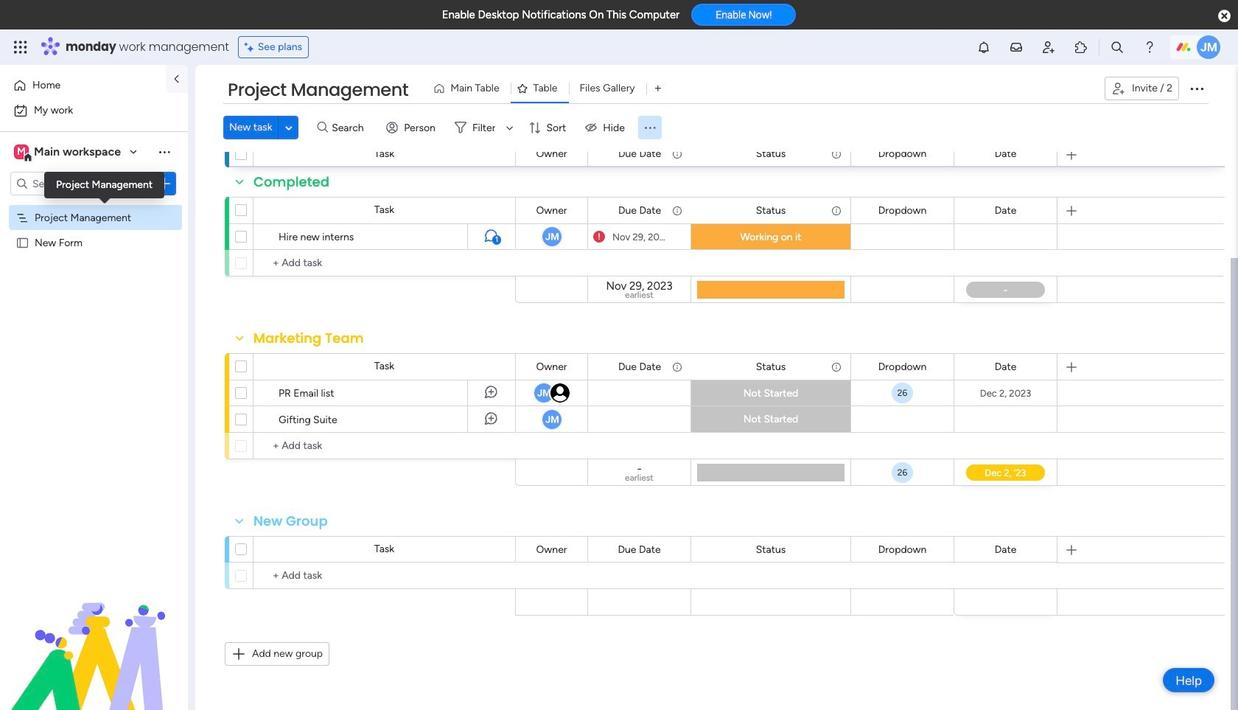 Task type: locate. For each thing, give the bounding box(es) containing it.
0 vertical spatial column information image
[[831, 148, 843, 160]]

options image
[[157, 176, 172, 191], [205, 374, 217, 411], [205, 401, 217, 438]]

menu image
[[643, 120, 658, 135]]

workspace image
[[14, 144, 29, 160]]

list box
[[0, 202, 188, 454]]

0 vertical spatial + add task text field
[[261, 254, 509, 272]]

update feed image
[[1010, 40, 1024, 55]]

jeremy miller image
[[1198, 35, 1221, 59]]

1 + add task text field from the top
[[261, 254, 509, 272]]

0 vertical spatial option
[[9, 74, 157, 97]]

help image
[[1143, 40, 1158, 55]]

column information image
[[831, 148, 843, 160], [672, 205, 684, 216]]

1 vertical spatial column information image
[[672, 205, 684, 216]]

None field
[[224, 77, 412, 103], [250, 117, 295, 136], [533, 146, 571, 162], [615, 146, 665, 162], [753, 146, 790, 162], [875, 146, 931, 162], [992, 146, 1021, 162], [250, 173, 333, 192], [533, 202, 571, 219], [615, 202, 665, 219], [753, 202, 790, 219], [875, 202, 931, 219], [992, 202, 1021, 219], [250, 329, 368, 348], [533, 359, 571, 375], [615, 359, 665, 375], [753, 359, 790, 375], [875, 359, 931, 375], [992, 359, 1021, 375], [250, 512, 332, 531], [224, 77, 412, 103], [250, 117, 295, 136], [533, 146, 571, 162], [615, 146, 665, 162], [753, 146, 790, 162], [875, 146, 931, 162], [992, 146, 1021, 162], [250, 173, 333, 192], [533, 202, 571, 219], [615, 202, 665, 219], [753, 202, 790, 219], [875, 202, 931, 219], [992, 202, 1021, 219], [250, 329, 368, 348], [533, 359, 571, 375], [615, 359, 665, 375], [753, 359, 790, 375], [875, 359, 931, 375], [992, 359, 1021, 375], [250, 512, 332, 531]]

+ Add task text field
[[261, 254, 509, 272], [261, 437, 509, 455]]

angle down image
[[285, 122, 293, 133]]

select product image
[[13, 40, 28, 55]]

option
[[9, 74, 157, 97], [9, 99, 179, 122], [0, 204, 188, 207]]

1 horizontal spatial column information image
[[831, 148, 843, 160]]

Search in workspace field
[[31, 175, 123, 192]]

monday marketplace image
[[1074, 40, 1089, 55]]

v2 overdue deadline image
[[594, 230, 605, 244]]

v2 search image
[[317, 119, 328, 136]]

column information image
[[672, 148, 684, 160], [831, 205, 843, 216], [672, 361, 684, 373], [831, 361, 843, 373]]

1 vertical spatial + add task text field
[[261, 437, 509, 455]]

0 horizontal spatial column information image
[[672, 205, 684, 216]]

notifications image
[[977, 40, 992, 55]]

see plans image
[[245, 39, 258, 55]]

1 vertical spatial option
[[9, 99, 179, 122]]



Task type: vqa. For each thing, say whether or not it's contained in the screenshot.
bottommost add to favorites icon
no



Task type: describe. For each thing, give the bounding box(es) containing it.
Search field
[[328, 117, 373, 138]]

options image
[[1189, 80, 1207, 97]]

arrow down image
[[501, 119, 519, 136]]

add view image
[[655, 83, 661, 94]]

2 vertical spatial option
[[0, 204, 188, 207]]

dapulse close image
[[1219, 9, 1232, 24]]

lottie animation image
[[0, 561, 188, 710]]

search everything image
[[1111, 40, 1125, 55]]

2 + add task text field from the top
[[261, 437, 509, 455]]

workspace options image
[[157, 144, 172, 159]]

invite members image
[[1042, 40, 1057, 55]]

public board image
[[15, 235, 29, 249]]

lottie animation element
[[0, 561, 188, 710]]

workspace selection element
[[14, 143, 123, 162]]



